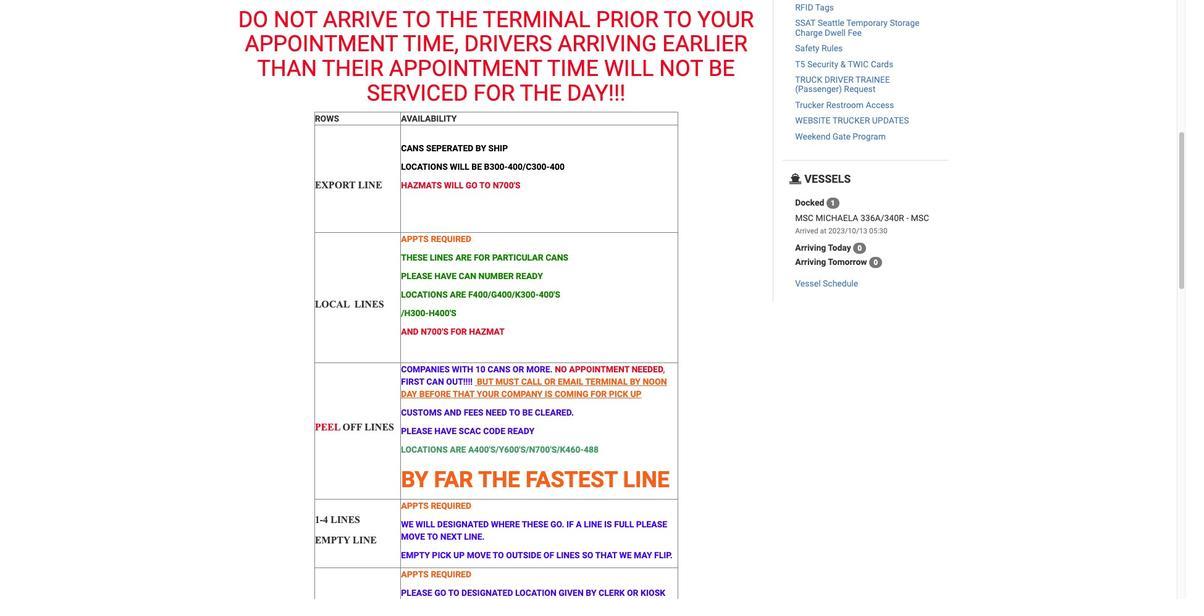 Task type: describe. For each thing, give the bounding box(es) containing it.
2 vertical spatial or
[[627, 588, 639, 598]]

0 vertical spatial up
[[631, 390, 642, 399]]

hazmats will go to n700's
[[401, 180, 521, 190]]

that your company is coming for pick up
[[451, 390, 642, 399]]

2 msc from the left
[[911, 213, 930, 223]]

appts for we
[[401, 501, 429, 511]]

have for far
[[435, 427, 457, 436]]

1 arriving from the top
[[796, 243, 827, 252]]

ready for h400's
[[516, 271, 543, 281]]

2 vertical spatial the
[[478, 467, 520, 493]]

terminal inside do not arrive to the terminal prior to your appointment time, drivers arriving earlier than their appointment time will not be serviced for the day!!!
[[483, 7, 591, 33]]

first can out!!!! but must call or email
[[401, 377, 584, 387]]

fastest
[[526, 467, 618, 493]]

access
[[866, 100, 895, 110]]

to left outside on the left of the page
[[493, 551, 504, 560]]

request
[[845, 84, 876, 94]]

storage
[[890, 18, 920, 28]]

1 locations from the top
[[401, 162, 448, 172]]

arrived
[[796, 227, 819, 235]]

will for hazmats will go to n700's
[[444, 180, 464, 190]]

ssat seattle temporary storage charge dwell fee link
[[796, 18, 920, 38]]

336a
[[861, 213, 881, 223]]

0 vertical spatial or
[[513, 365, 524, 375]]

vessel schedule link
[[796, 279, 859, 289]]

400/c300-
[[508, 162, 550, 172]]

with
[[452, 365, 474, 375]]

lines right off
[[365, 423, 394, 433]]

weekend gate program link
[[796, 131, 886, 141]]

1 vertical spatial up
[[454, 551, 465, 560]]

1-
[[315, 515, 323, 525]]

ship image
[[790, 174, 802, 185]]

empty for empty pick up move to outside of lines so that we may flip.
[[401, 551, 430, 560]]

tomorrow
[[829, 257, 868, 267]]

arriving today 0 arriving tomorrow 0
[[796, 243, 878, 267]]

1 vertical spatial your
[[477, 390, 500, 399]]

1 vertical spatial designated
[[462, 588, 513, 598]]

have for h400's
[[435, 271, 457, 281]]

required for to
[[431, 570, 472, 580]]

line down 1-4 lines
[[353, 535, 377, 546]]

email
[[558, 377, 584, 387]]

4
[[323, 515, 328, 525]]

noon
[[643, 377, 667, 387]]

1 horizontal spatial 0
[[874, 258, 878, 267]]

more.
[[527, 365, 553, 375]]

we inside we will designated where these go. if a line is full please move to next line.
[[401, 520, 414, 530]]

f400/g400/k300-
[[469, 290, 539, 300]]

by noon day before
[[401, 377, 667, 399]]

1 vertical spatial pick
[[432, 551, 452, 560]]

&
[[841, 59, 846, 69]]

safety rules link
[[796, 43, 843, 53]]

to right "arrive"
[[403, 7, 431, 33]]

1 vertical spatial we
[[620, 551, 632, 560]]

seattle
[[818, 18, 845, 28]]

to down "next"
[[448, 588, 460, 598]]

please for please go to designated location given by clerk or kiosk
[[401, 588, 433, 598]]

coming
[[555, 390, 589, 399]]

0 horizontal spatial not
[[274, 7, 318, 33]]

before
[[420, 390, 451, 399]]

by inside by noon day before
[[630, 377, 641, 387]]

export
[[315, 180, 356, 190]]

locations for /h300-
[[401, 290, 448, 300]]

companies with 10 cans or more. no appointment needed ,
[[401, 365, 666, 375]]

peel
[[315, 423, 341, 433]]

charge
[[796, 28, 823, 38]]

340r
[[885, 213, 905, 223]]

dwell
[[825, 28, 846, 38]]

locations are f400/g400/k300-400's
[[401, 290, 561, 300]]

0 vertical spatial 0
[[858, 244, 862, 253]]

weekend
[[796, 131, 831, 141]]

by left ship
[[476, 143, 487, 153]]

move inside we will designated where these go. if a line is full please move to next line.
[[401, 532, 425, 542]]

safety
[[796, 43, 820, 53]]

so
[[582, 551, 594, 560]]

locations will be b300-400/c300-400
[[401, 162, 565, 172]]

truck driver trainee (passenger) request link
[[796, 75, 891, 94]]

0 vertical spatial go
[[466, 180, 478, 190]]

company
[[502, 390, 543, 399]]

designated inside we will designated where these go. if a line is full please move to next line.
[[438, 520, 489, 530]]

be inside do not arrive to the terminal prior to your appointment time, drivers arriving earlier than their appointment time will not be serviced for the day!!!
[[709, 56, 736, 82]]

1 vertical spatial cans
[[546, 253, 569, 263]]

1 vertical spatial terminal
[[584, 377, 628, 387]]

day
[[401, 390, 417, 399]]

seperated
[[426, 143, 474, 153]]

for down the h400's
[[451, 327, 467, 337]]

michaela
[[816, 213, 859, 223]]

empty pick up move to outside of lines so that we may flip.
[[401, 551, 673, 560]]

to right prior at right
[[664, 7, 692, 33]]

-
[[907, 213, 909, 223]]

0 vertical spatial the
[[436, 7, 478, 33]]

fee
[[848, 28, 862, 38]]

docked
[[796, 197, 825, 207]]

line up full
[[623, 467, 670, 493]]

security
[[808, 59, 839, 69]]

please for please have scac code ready
[[401, 427, 433, 436]]

call
[[522, 377, 542, 387]]

b300-
[[484, 162, 508, 172]]

arriving
[[558, 31, 657, 57]]

locations for by
[[401, 445, 448, 455]]

to inside we will designated where these go. if a line is full please move to next line.
[[427, 532, 438, 542]]

driver
[[825, 75, 854, 85]]

to down the "locations will be b300-400/c300-400"
[[480, 180, 491, 190]]

website trucker updates link
[[796, 116, 910, 126]]

do
[[238, 7, 268, 33]]

today
[[829, 243, 852, 252]]

1 horizontal spatial n700's
[[493, 180, 521, 190]]

these lines are for particular cans
[[401, 253, 569, 263]]

400
[[550, 162, 565, 172]]

trainee
[[856, 75, 891, 85]]

time
[[548, 56, 599, 82]]

will for locations will be b300-400/c300-400
[[450, 162, 470, 172]]

trucker
[[833, 116, 871, 126]]

hazmat
[[469, 327, 505, 337]]

a
[[576, 520, 582, 530]]

program
[[853, 131, 886, 141]]

line.
[[464, 532, 485, 542]]

locations are a400's/y600's/n700's/k460-488
[[401, 445, 599, 455]]

0 vertical spatial are
[[456, 253, 472, 263]]

is inside we will designated where these go. if a line is full please move to next line.
[[605, 520, 612, 530]]

earlier
[[663, 31, 748, 57]]

are for h400's
[[450, 290, 466, 300]]

please for please have can number ready
[[401, 271, 433, 281]]



Task type: locate. For each thing, give the bounding box(es) containing it.
required for are
[[431, 234, 472, 244]]

will down prior at right
[[605, 56, 654, 82]]

0 vertical spatial appts
[[401, 234, 429, 244]]

rfid tags link
[[796, 3, 835, 12]]

1 vertical spatial have
[[435, 427, 457, 436]]

for up please have can number ready
[[474, 253, 490, 263]]

0 horizontal spatial 0
[[858, 244, 862, 253]]

appts required for will
[[401, 501, 472, 511]]

are up please have can number ready
[[456, 253, 472, 263]]

pick
[[609, 390, 629, 399], [432, 551, 452, 560]]

out!!!!
[[446, 377, 473, 387]]

day!!!
[[568, 80, 626, 106]]

lines right the 4
[[331, 515, 360, 525]]

1 horizontal spatial pick
[[609, 390, 629, 399]]

lines left /h300-
[[355, 299, 384, 309]]

1 vertical spatial arriving
[[796, 257, 827, 267]]

1 vertical spatial locations
[[401, 290, 448, 300]]

0 horizontal spatial empty
[[315, 535, 351, 546]]

flip.
[[655, 551, 673, 560]]

1 appts from the top
[[401, 234, 429, 244]]

1 horizontal spatial move
[[467, 551, 491, 560]]

updates
[[873, 116, 910, 126]]

line right export
[[358, 180, 382, 190]]

customs and fees need to be cleared.
[[401, 408, 574, 418]]

1 vertical spatial are
[[450, 290, 466, 300]]

1 vertical spatial appts required
[[401, 501, 472, 511]]

terminal up time
[[483, 7, 591, 33]]

1 vertical spatial the
[[520, 80, 562, 106]]

1 vertical spatial not
[[660, 56, 704, 82]]

/h300-
[[401, 309, 429, 318]]

(passenger)
[[796, 84, 842, 94]]

ready up a400's/y600's/n700's/k460-
[[508, 427, 535, 436]]

or up that your company is coming for pick up
[[545, 377, 556, 387]]

3 appts required from the top
[[401, 570, 472, 580]]

3 appts from the top
[[401, 570, 429, 580]]

but
[[477, 377, 494, 387]]

cans seperated by ship
[[401, 143, 508, 153]]

line inside we will designated where these go. if a line is full please move to next line.
[[584, 520, 602, 530]]

1
[[831, 199, 836, 208]]

1 horizontal spatial or
[[545, 377, 556, 387]]

serviced
[[367, 80, 468, 106]]

0 right tomorrow
[[874, 258, 878, 267]]

1 horizontal spatial is
[[605, 520, 612, 530]]

have up the h400's
[[435, 271, 457, 281]]

are down please have can number ready
[[450, 290, 466, 300]]

1 appts required from the top
[[401, 234, 472, 244]]

by left far
[[401, 467, 429, 493]]

2 vertical spatial required
[[431, 570, 472, 580]]

tags
[[816, 3, 835, 12]]

0 vertical spatial be
[[709, 56, 736, 82]]

488
[[584, 445, 599, 455]]

will right hazmats
[[444, 180, 464, 190]]

are for far
[[450, 445, 466, 455]]

1 vertical spatial move
[[467, 551, 491, 560]]

these left go.
[[522, 520, 549, 530]]

go down the "locations will be b300-400/c300-400"
[[466, 180, 478, 190]]

move down line. at the left bottom
[[467, 551, 491, 560]]

0 horizontal spatial cans
[[401, 143, 424, 153]]

2 vertical spatial locations
[[401, 445, 448, 455]]

2 vertical spatial are
[[450, 445, 466, 455]]

0 vertical spatial locations
[[401, 162, 448, 172]]

line
[[358, 180, 382, 190], [623, 467, 670, 493], [584, 520, 602, 530], [353, 535, 377, 546]]

export line
[[315, 180, 382, 190]]

for right coming
[[591, 390, 607, 399]]

rfid tags ssat seattle temporary storage charge dwell fee safety rules t5 security & twic cards truck driver trainee (passenger) request trucker restroom access website trucker updates weekend gate program
[[796, 3, 920, 141]]

n700's
[[493, 180, 521, 190], [421, 327, 449, 337]]

line right 'a'
[[584, 520, 602, 530]]

must
[[496, 377, 519, 387]]

appts for please
[[401, 570, 429, 580]]

2 have from the top
[[435, 427, 457, 436]]

1 horizontal spatial not
[[660, 56, 704, 82]]

and n700's for hazmat
[[401, 327, 505, 337]]

vessels
[[802, 172, 851, 185]]

by down needed on the bottom right of page
[[630, 377, 641, 387]]

arrive
[[323, 7, 398, 33]]

will for we will designated where these go. if a line is full please move to next line.
[[416, 520, 435, 530]]

restroom
[[827, 100, 864, 110]]

arriving up vessel
[[796, 257, 827, 267]]

by right given
[[586, 588, 597, 598]]

0 vertical spatial ready
[[516, 271, 543, 281]]

rules
[[822, 43, 843, 53]]

2 required from the top
[[431, 501, 472, 511]]

0 vertical spatial n700's
[[493, 180, 521, 190]]

and left the fees
[[444, 408, 462, 418]]

to right need
[[509, 408, 521, 418]]

lines up please have can number ready
[[430, 253, 454, 263]]

1 required from the top
[[431, 234, 472, 244]]

for inside do not arrive to the terminal prior to your appointment time, drivers arriving earlier than their appointment time will not be serviced for the day!!!
[[474, 80, 515, 106]]

0 vertical spatial is
[[545, 390, 553, 399]]

0 horizontal spatial can
[[427, 377, 444, 387]]

time,
[[403, 31, 459, 57]]

go.
[[551, 520, 565, 530]]

1 vertical spatial can
[[427, 377, 444, 387]]

locations up /h300-h400's
[[401, 290, 448, 300]]

is left full
[[605, 520, 612, 530]]

2 vertical spatial appts
[[401, 570, 429, 580]]

off
[[343, 423, 362, 433]]

far
[[434, 467, 474, 493]]

needed
[[632, 365, 663, 375]]

code
[[484, 427, 506, 436]]

0 horizontal spatial msc
[[796, 213, 814, 223]]

3 required from the top
[[431, 570, 472, 580]]

1 horizontal spatial up
[[631, 390, 642, 399]]

fees
[[464, 408, 484, 418]]

appts required up please have can number ready
[[401, 234, 472, 244]]

appts required for lines
[[401, 234, 472, 244]]

appts required for go
[[401, 570, 472, 580]]

cans up 400's
[[546, 253, 569, 263]]

1 horizontal spatial msc
[[911, 213, 930, 223]]

website
[[796, 116, 831, 126]]

to left "next"
[[427, 532, 438, 542]]

empty line
[[315, 535, 377, 546]]

these inside we will designated where these go. if a line is full please move to next line.
[[522, 520, 549, 530]]

appts for these
[[401, 234, 429, 244]]

0 vertical spatial your
[[698, 7, 754, 33]]

0 vertical spatial and
[[401, 327, 419, 337]]

n700's down /h300-h400's
[[421, 327, 449, 337]]

particular
[[492, 253, 544, 263]]

or up must
[[513, 365, 524, 375]]

peel off lines
[[315, 423, 394, 433]]

1 vertical spatial appts
[[401, 501, 429, 511]]

2 appts from the top
[[401, 501, 429, 511]]

0 horizontal spatial n700's
[[421, 327, 449, 337]]

temporary
[[847, 18, 888, 28]]

2 vertical spatial be
[[523, 408, 533, 418]]

outside
[[506, 551, 542, 560]]

1-4 lines
[[315, 515, 360, 525]]

can
[[459, 271, 477, 281], [427, 377, 444, 387]]

locations down customs
[[401, 445, 448, 455]]

1 horizontal spatial we
[[620, 551, 632, 560]]

msc right -
[[911, 213, 930, 223]]

cans down availability
[[401, 143, 424, 153]]

pick down "next"
[[432, 551, 452, 560]]

1 msc from the left
[[796, 213, 814, 223]]

terminal up coming
[[584, 377, 628, 387]]

0 vertical spatial empty
[[315, 535, 351, 546]]

2 appts required from the top
[[401, 501, 472, 511]]

availability
[[401, 114, 457, 124]]

number
[[479, 271, 514, 281]]

your inside do not arrive to the terminal prior to your appointment time, drivers arriving earlier than their appointment time will not be serviced for the day!!!
[[698, 7, 754, 33]]

docked 1 msc michaela 336a / 340r - msc arrived at 2023/10/13 05:30
[[796, 197, 930, 235]]

required up these lines are for particular cans
[[431, 234, 472, 244]]

0 horizontal spatial is
[[545, 390, 553, 399]]

0 vertical spatial move
[[401, 532, 425, 542]]

0 horizontal spatial we
[[401, 520, 414, 530]]

0 horizontal spatial up
[[454, 551, 465, 560]]

local  lines
[[315, 299, 384, 309]]

msc up arrived
[[796, 213, 814, 223]]

10
[[476, 365, 486, 375]]

1 horizontal spatial and
[[444, 408, 462, 418]]

0 up tomorrow
[[858, 244, 862, 253]]

1 horizontal spatial go
[[466, 180, 478, 190]]

0 horizontal spatial your
[[477, 390, 500, 399]]

0 horizontal spatial that
[[453, 390, 475, 399]]

,
[[663, 365, 666, 375]]

/
[[881, 213, 885, 223]]

0 vertical spatial required
[[431, 234, 472, 244]]

appts required down "next"
[[401, 570, 472, 580]]

2 horizontal spatial or
[[627, 588, 639, 598]]

2 horizontal spatial be
[[709, 56, 736, 82]]

0 horizontal spatial or
[[513, 365, 524, 375]]

2023/10/13
[[829, 227, 868, 235]]

0 vertical spatial designated
[[438, 520, 489, 530]]

0 horizontal spatial pick
[[432, 551, 452, 560]]

n700's down b300-
[[493, 180, 521, 190]]

2 horizontal spatial cans
[[546, 253, 569, 263]]

1 vertical spatial that
[[596, 551, 618, 560]]

ready down particular
[[516, 271, 543, 281]]

given
[[559, 588, 584, 598]]

designated left location
[[462, 588, 513, 598]]

1 vertical spatial and
[[444, 408, 462, 418]]

1 horizontal spatial can
[[459, 271, 477, 281]]

will inside we will designated where these go. if a line is full please move to next line.
[[416, 520, 435, 530]]

pick right coming
[[609, 390, 629, 399]]

1 horizontal spatial empty
[[401, 551, 430, 560]]

can up locations are f400/g400/k300-400's
[[459, 271, 477, 281]]

have left scac
[[435, 427, 457, 436]]

2 vertical spatial cans
[[488, 365, 511, 375]]

that down out!!!!
[[453, 390, 475, 399]]

no
[[555, 365, 567, 375]]

companies
[[401, 365, 450, 375]]

will up hazmats will go to n700's
[[450, 162, 470, 172]]

arriving down arrived
[[796, 243, 827, 252]]

1 vertical spatial 0
[[874, 258, 878, 267]]

can up before in the left bottom of the page
[[427, 377, 444, 387]]

1 horizontal spatial your
[[698, 7, 754, 33]]

up down "next"
[[454, 551, 465, 560]]

0 vertical spatial have
[[435, 271, 457, 281]]

will down far
[[416, 520, 435, 530]]

1 horizontal spatial be
[[523, 408, 533, 418]]

or left the kiosk
[[627, 588, 639, 598]]

cards
[[871, 59, 894, 69]]

location
[[516, 588, 557, 598]]

1 vertical spatial required
[[431, 501, 472, 511]]

1 vertical spatial or
[[545, 377, 556, 387]]

/h300-h400's
[[401, 309, 457, 318]]

rows
[[315, 114, 339, 124]]

t5
[[796, 59, 806, 69]]

these
[[401, 253, 428, 263], [522, 520, 549, 530]]

required down far
[[431, 501, 472, 511]]

prior
[[596, 7, 659, 33]]

2 locations from the top
[[401, 290, 448, 300]]

0 vertical spatial these
[[401, 253, 428, 263]]

empty for empty line
[[315, 535, 351, 546]]

h400's
[[429, 309, 457, 318]]

drivers
[[465, 31, 553, 57]]

0 vertical spatial pick
[[609, 390, 629, 399]]

will
[[605, 56, 654, 82], [450, 162, 470, 172], [444, 180, 464, 190], [416, 520, 435, 530]]

0 vertical spatial we
[[401, 520, 414, 530]]

designated up line. at the left bottom
[[438, 520, 489, 530]]

appts required
[[401, 234, 472, 244], [401, 501, 472, 511], [401, 570, 472, 580]]

vessel
[[796, 279, 821, 289]]

2 vertical spatial appts required
[[401, 570, 472, 580]]

these up /h300-
[[401, 253, 428, 263]]

that
[[453, 390, 475, 399], [596, 551, 618, 560]]

please inside we will designated where these go. if a line is full please move to next line.
[[637, 520, 668, 530]]

1 horizontal spatial that
[[596, 551, 618, 560]]

0 vertical spatial arriving
[[796, 243, 827, 252]]

0 vertical spatial terminal
[[483, 7, 591, 33]]

0 horizontal spatial go
[[435, 588, 447, 598]]

0 vertical spatial cans
[[401, 143, 424, 153]]

1 horizontal spatial cans
[[488, 365, 511, 375]]

will inside do not arrive to the terminal prior to your appointment time, drivers arriving earlier than their appointment time will not be serviced for the day!!!
[[605, 56, 654, 82]]

1 vertical spatial empty
[[401, 551, 430, 560]]

for down drivers
[[474, 80, 515, 106]]

1 horizontal spatial these
[[522, 520, 549, 530]]

1 have from the top
[[435, 271, 457, 281]]

are down please have scac code ready
[[450, 445, 466, 455]]

customs
[[401, 408, 442, 418]]

please have can number ready
[[401, 271, 543, 281]]

1 vertical spatial be
[[472, 162, 482, 172]]

0 vertical spatial not
[[274, 7, 318, 33]]

1 vertical spatial go
[[435, 588, 447, 598]]

required
[[431, 234, 472, 244], [431, 501, 472, 511], [431, 570, 472, 580]]

required for designated
[[431, 501, 472, 511]]

locations
[[401, 162, 448, 172], [401, 290, 448, 300], [401, 445, 448, 455]]

cans up first can out!!!! but must call or email
[[488, 365, 511, 375]]

of
[[544, 551, 555, 560]]

up down needed on the bottom right of page
[[631, 390, 642, 399]]

1 vertical spatial ready
[[508, 427, 535, 436]]

than
[[257, 56, 317, 82]]

0 horizontal spatial these
[[401, 253, 428, 263]]

is up cleared. at the bottom of page
[[545, 390, 553, 399]]

trucker
[[796, 100, 825, 110]]

lines right of
[[557, 551, 580, 560]]

may
[[634, 551, 653, 560]]

lines
[[430, 253, 454, 263], [355, 299, 384, 309], [365, 423, 394, 433], [331, 515, 360, 525], [557, 551, 580, 560]]

0 vertical spatial that
[[453, 390, 475, 399]]

2 arriving from the top
[[796, 257, 827, 267]]

and down /h300-
[[401, 327, 419, 337]]

required down "next"
[[431, 570, 472, 580]]

move left "next"
[[401, 532, 425, 542]]

a400's/y600's/n700's/k460-
[[469, 445, 584, 455]]

go down "next"
[[435, 588, 447, 598]]

if
[[567, 520, 574, 530]]

1 vertical spatial n700's
[[421, 327, 449, 337]]

ready for far
[[508, 427, 535, 436]]

3 locations from the top
[[401, 445, 448, 455]]

rfid
[[796, 3, 814, 12]]

0 vertical spatial appts required
[[401, 234, 472, 244]]

0 horizontal spatial and
[[401, 327, 419, 337]]

appts required down far
[[401, 501, 472, 511]]

0 vertical spatial can
[[459, 271, 477, 281]]

locations up hazmats
[[401, 162, 448, 172]]

that right so
[[596, 551, 618, 560]]



Task type: vqa. For each thing, say whether or not it's contained in the screenshot.
left 0
yes



